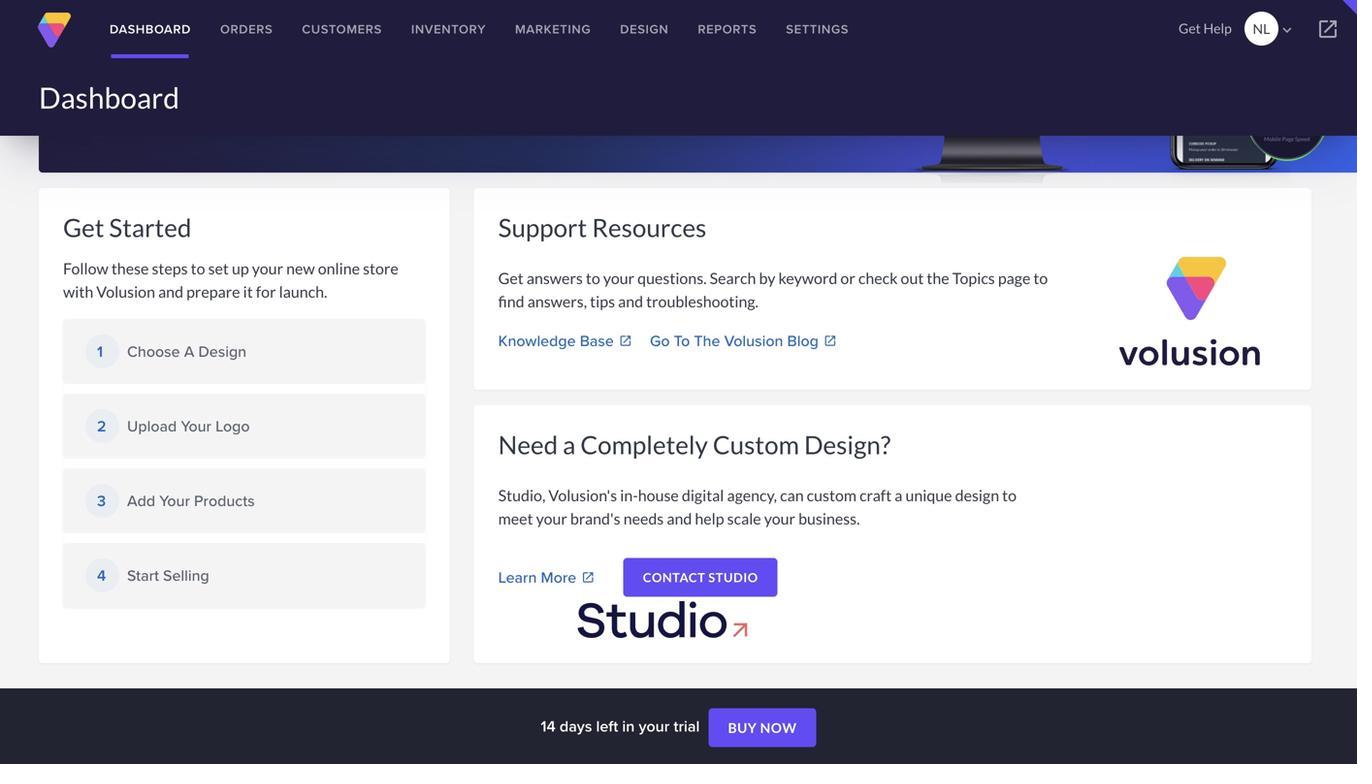 Task type: describe. For each thing, give the bounding box(es) containing it.
go
[[650, 329, 670, 352]]

unique
[[906, 486, 952, 505]]

dashboard link
[[95, 0, 206, 58]]

these
[[111, 259, 149, 278]]

keyword
[[779, 269, 838, 288]]

 link
[[1299, 0, 1357, 58]]

lighthouse
[[1283, 127, 1310, 133]]

answers,
[[527, 292, 587, 311]]

add your products
[[127, 489, 255, 512]]

google lighthouse mobile page speed
[[1264, 127, 1310, 142]]

to right page
[[1034, 269, 1048, 288]]

get for get started
[[63, 212, 104, 243]]

get started
[[63, 212, 192, 243]]

custom
[[713, 430, 799, 460]]

2
[[97, 415, 106, 438]]

it
[[243, 282, 253, 301]]

the
[[927, 269, 949, 288]]

a
[[184, 340, 194, 363]]

3
[[97, 489, 106, 512]]

logo
[[215, 415, 250, 438]]

your inside follow these steps to set up your new online store with volusion and prepare it for launch.
[[252, 259, 283, 278]]

launch site designer link
[[143, 85, 314, 104]]

knowledge base
[[498, 329, 614, 352]]

14 days left in your trial
[[541, 715, 704, 738]]

marketing
[[515, 20, 591, 38]]

nl
[[1253, 20, 1270, 37]]

to
[[674, 329, 690, 352]]

and inside studio, volusion's in-house digital agency, can custom craft a unique design to meet your brand's needs and help scale your business.
[[667, 509, 692, 528]]

business.
[[799, 509, 860, 528]]

more
[[541, 566, 576, 589]]

base
[[580, 329, 614, 352]]

contact
[[643, 570, 706, 585]]

started
[[109, 212, 192, 243]]

or
[[841, 269, 855, 288]]

to inside studio, volusion's in-house digital agency, can custom craft a unique design to meet your brand's needs and help scale your business.
[[1002, 486, 1017, 505]]

brand's
[[570, 509, 621, 528]]

1 vertical spatial dashboard
[[39, 80, 180, 115]]

get for get help
[[1179, 20, 1201, 36]]

design?
[[804, 430, 891, 460]]

custom
[[807, 486, 857, 505]]

meet
[[498, 509, 533, 528]]

choose
[[127, 340, 180, 363]]

upload your logo
[[127, 415, 250, 438]]

buy now
[[728, 720, 797, 736]]

up
[[232, 259, 249, 278]]

to up tips
[[586, 269, 600, 288]]

launch.
[[279, 282, 327, 301]]

digital
[[682, 486, 724, 505]]

need
[[498, 430, 558, 460]]

0 horizontal spatial a
[[563, 430, 576, 460]]

resources
[[592, 212, 707, 243]]


[[1317, 17, 1340, 41]]

volusion inside follow these steps to set up your new online store with volusion and prepare it for launch.
[[96, 282, 155, 301]]

go to the volusion blog
[[650, 329, 819, 352]]

start
[[127, 564, 159, 587]]

a inside studio, volusion's in-house digital agency, can custom craft a unique design to meet your brand's needs and help scale your business.
[[895, 486, 903, 505]]

settings
[[786, 20, 849, 38]]

start selling
[[127, 564, 209, 587]]

speed
[[1295, 136, 1310, 142]]

new
[[286, 259, 315, 278]]

site
[[207, 85, 238, 104]]

tips
[[590, 292, 615, 311]]

trial
[[674, 715, 700, 738]]

scale
[[727, 509, 761, 528]]

your for add
[[159, 489, 190, 512]]

products
[[194, 489, 255, 512]]

the
[[694, 329, 720, 352]]

get for get answers to your questions. search by keyword or check out the topics page to find answers, tips and troubleshooting.
[[498, 269, 524, 288]]

launch site designer
[[143, 85, 314, 104]]

1 horizontal spatial volusion
[[724, 329, 783, 352]]

questions.
[[638, 269, 707, 288]]

selling
[[163, 564, 209, 587]]

your down can at the bottom of the page
[[764, 509, 796, 528]]

troubleshooting.
[[646, 292, 759, 311]]

support resources
[[498, 212, 707, 243]]

14
[[541, 715, 556, 738]]

online
[[318, 259, 360, 278]]

get answers to your questions. search by keyword or check out the topics page to find answers, tips and troubleshooting.
[[498, 269, 1048, 311]]

set
[[208, 259, 229, 278]]

upload
[[127, 415, 177, 438]]



Task type: vqa. For each thing, say whether or not it's contained in the screenshot.
The Home Featured
no



Task type: locate. For each thing, give the bounding box(es) containing it.
get help
[[1179, 20, 1232, 36]]

support
[[498, 212, 587, 243]]

for
[[256, 282, 276, 301]]

your up tips
[[603, 269, 635, 288]]

studio, volusion's in-house digital agency, can custom craft a unique design to meet your brand's needs and help scale your business.
[[498, 486, 1017, 528]]

your for upload
[[181, 415, 211, 438]]

blog
[[787, 329, 819, 352]]

0 horizontal spatial design
[[198, 340, 247, 363]]

your
[[252, 259, 283, 278], [603, 269, 635, 288], [536, 509, 567, 528], [764, 509, 796, 528], [639, 715, 670, 738]]


[[1279, 21, 1296, 39]]

learn more
[[498, 566, 576, 589]]

knowledge
[[498, 329, 576, 352]]

design right the a
[[198, 340, 247, 363]]

get up follow
[[63, 212, 104, 243]]

and left help
[[667, 509, 692, 528]]

completely
[[580, 430, 708, 460]]

0 vertical spatial volusion
[[96, 282, 155, 301]]

find
[[498, 292, 524, 311]]

1
[[97, 340, 103, 363]]

designer
[[242, 85, 314, 104]]

customers
[[302, 20, 382, 38]]

inventory
[[411, 20, 486, 38]]

2 vertical spatial get
[[498, 269, 524, 288]]

1 horizontal spatial get
[[498, 269, 524, 288]]

and
[[158, 282, 183, 301], [618, 292, 643, 311], [667, 509, 692, 528]]

get
[[1179, 20, 1201, 36], [63, 212, 104, 243], [498, 269, 524, 288]]

0 vertical spatial design
[[620, 20, 669, 38]]

2 horizontal spatial get
[[1179, 20, 1201, 36]]

studio,
[[498, 486, 546, 505]]

in-
[[620, 486, 638, 505]]

0 horizontal spatial and
[[158, 282, 183, 301]]

a
[[563, 430, 576, 460], [895, 486, 903, 505]]

mobile
[[1264, 136, 1281, 142]]

and right tips
[[618, 292, 643, 311]]

with
[[63, 282, 93, 301]]

1 vertical spatial volusion
[[724, 329, 783, 352]]

nl 
[[1253, 20, 1296, 39]]

follow
[[63, 259, 108, 278]]

get up 'find'
[[498, 269, 524, 288]]

house
[[638, 486, 679, 505]]

prepare
[[186, 282, 240, 301]]

days
[[560, 715, 592, 738]]

design
[[955, 486, 999, 505]]

0 vertical spatial a
[[563, 430, 576, 460]]

dashboard
[[110, 20, 191, 38], [39, 80, 180, 115]]

to
[[191, 259, 205, 278], [586, 269, 600, 288], [1034, 269, 1048, 288], [1002, 486, 1017, 505]]

1 vertical spatial your
[[159, 489, 190, 512]]

0 horizontal spatial volusion
[[96, 282, 155, 301]]

to right design
[[1002, 486, 1017, 505]]

2 horizontal spatial and
[[667, 509, 692, 528]]

4
[[97, 564, 106, 587]]

buy now link
[[709, 709, 816, 748]]

studio
[[709, 570, 758, 585]]

volusion down these
[[96, 282, 155, 301]]

0 horizontal spatial get
[[63, 212, 104, 243]]

volusion right the
[[724, 329, 783, 352]]

and inside "get answers to your questions. search by keyword or check out the topics page to find answers, tips and troubleshooting."
[[618, 292, 643, 311]]

now
[[760, 720, 797, 736]]

to left set
[[191, 259, 205, 278]]

to inside follow these steps to set up your new online store with volusion and prepare it for launch.
[[191, 259, 205, 278]]

follow these steps to set up your new online store with volusion and prepare it for launch.
[[63, 259, 398, 301]]

your up for
[[252, 259, 283, 278]]

add
[[127, 489, 155, 512]]

0 vertical spatial get
[[1179, 20, 1201, 36]]

launch
[[143, 85, 202, 104]]

help
[[1204, 20, 1232, 36]]

get inside "get answers to your questions. search by keyword or check out the topics page to find answers, tips and troubleshooting."
[[498, 269, 524, 288]]

orders
[[220, 20, 273, 38]]

check
[[858, 269, 898, 288]]

agency,
[[727, 486, 777, 505]]

topics
[[952, 269, 995, 288]]

0 vertical spatial your
[[181, 415, 211, 438]]

left
[[596, 715, 618, 738]]

your right in in the bottom left of the page
[[639, 715, 670, 738]]

help
[[695, 509, 724, 528]]

steps
[[152, 259, 188, 278]]

your right 'meet'
[[536, 509, 567, 528]]

craft
[[860, 486, 892, 505]]

a right need
[[563, 430, 576, 460]]

contact studio
[[643, 570, 758, 585]]

page
[[1282, 136, 1294, 142]]

in
[[622, 715, 635, 738]]

your inside "get answers to your questions. search by keyword or check out the topics page to find answers, tips and troubleshooting."
[[603, 269, 635, 288]]

by
[[759, 269, 776, 288]]

1 horizontal spatial design
[[620, 20, 669, 38]]

1 vertical spatial design
[[198, 340, 247, 363]]

your
[[181, 415, 211, 438], [159, 489, 190, 512]]

and inside follow these steps to set up your new online store with volusion and prepare it for launch.
[[158, 282, 183, 301]]

choose a design
[[127, 340, 247, 363]]

dashboard down dashboard link on the left
[[39, 80, 180, 115]]

your right add on the bottom left of the page
[[159, 489, 190, 512]]

and down steps at the left
[[158, 282, 183, 301]]

learn more link
[[498, 566, 595, 589]]

1 vertical spatial get
[[63, 212, 104, 243]]

reports
[[698, 20, 757, 38]]

need a completely custom design?
[[498, 430, 891, 460]]

answers
[[527, 269, 583, 288]]

a right "craft"
[[895, 486, 903, 505]]

contact studio link
[[624, 558, 778, 597]]

can
[[780, 486, 804, 505]]

1 horizontal spatial and
[[618, 292, 643, 311]]

get left 'help'
[[1179, 20, 1201, 36]]

store
[[363, 259, 398, 278]]

dashboard up launch
[[110, 20, 191, 38]]

1 horizontal spatial a
[[895, 486, 903, 505]]

1 vertical spatial a
[[895, 486, 903, 505]]

your left logo
[[181, 415, 211, 438]]

0 vertical spatial dashboard
[[110, 20, 191, 38]]

design left the reports
[[620, 20, 669, 38]]

page
[[998, 269, 1031, 288]]

search
[[710, 269, 756, 288]]



